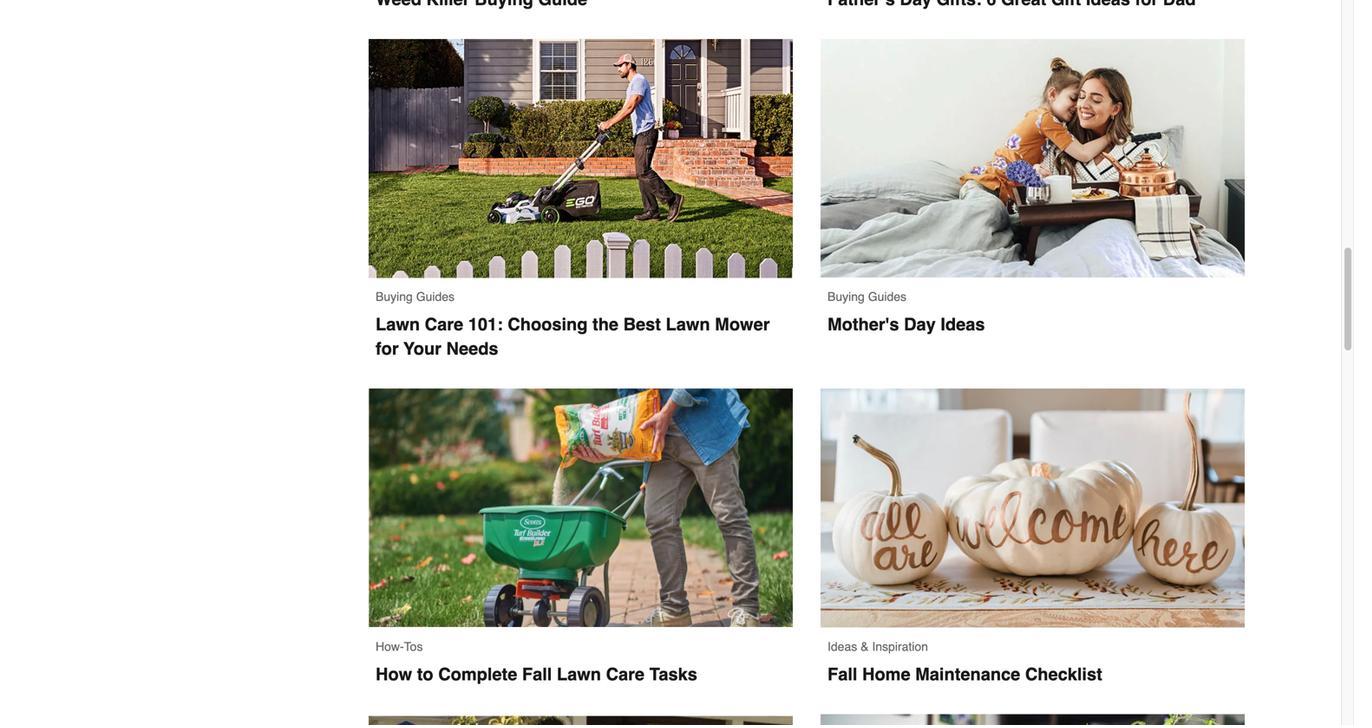 Task type: describe. For each thing, give the bounding box(es) containing it.
2 horizontal spatial lawn
[[666, 315, 711, 335]]

for
[[376, 339, 399, 359]]

1 horizontal spatial ideas
[[941, 315, 986, 335]]

your
[[404, 339, 442, 359]]

mother's day ideas
[[828, 315, 986, 335]]

&
[[861, 640, 869, 654]]

guides for lawn
[[416, 290, 455, 304]]

buying for mother's day ideas
[[828, 290, 865, 304]]

buying guides for lawn
[[376, 290, 455, 304]]

how
[[376, 665, 412, 685]]

mower
[[715, 315, 770, 335]]

1 vertical spatial care
[[606, 665, 645, 685]]

an entryway table decorated for fall with colorful faux pumpkins. image
[[821, 389, 1246, 628]]

a video showing easy ways to clean up your landscape for fall. image
[[369, 715, 793, 726]]

inspiration
[[873, 640, 929, 654]]

ideas & inspiration
[[828, 640, 929, 654]]

needs
[[447, 339, 499, 359]]

fall home maintenance checklist
[[828, 665, 1103, 685]]

maintenance
[[916, 665, 1021, 685]]

1 fall from the left
[[522, 665, 552, 685]]

checklist
[[1026, 665, 1103, 685]]

day
[[905, 315, 936, 335]]

how-
[[376, 640, 404, 654]]

guides for mother's
[[869, 290, 907, 304]]

buying guides for mother's
[[828, 290, 907, 304]]

complete
[[439, 665, 518, 685]]

0 horizontal spatial lawn
[[376, 315, 420, 335]]

mother's
[[828, 315, 900, 335]]

a person pouring scotts weed and feed winterizer fertilizer into a green scotts push spreader. image
[[369, 389, 793, 628]]



Task type: vqa. For each thing, say whether or not it's contained in the screenshot.
the A video showing easy ways to clean up your landscape for fall. image
yes



Task type: locate. For each thing, give the bounding box(es) containing it.
ideas right day
[[941, 315, 986, 335]]

0 horizontal spatial fall
[[522, 665, 552, 685]]

a boy watching as a girl lifts a plant tray from a hydroponic garden to see the plant roots. image
[[821, 715, 1246, 726]]

tasks
[[650, 665, 698, 685]]

to
[[417, 665, 434, 685]]

home
[[863, 665, 911, 685]]

lawn up a video showing easy ways to clean up your landscape for fall. image
[[557, 665, 602, 685]]

fall
[[522, 665, 552, 685], [828, 665, 858, 685]]

guides
[[869, 290, 907, 304], [416, 290, 455, 304]]

buying for lawn care 101: choosing the best lawn mower for your needs
[[376, 290, 413, 304]]

buying guides
[[828, 290, 907, 304], [376, 290, 455, 304]]

buying up for
[[376, 290, 413, 304]]

the
[[593, 315, 619, 335]]

tos
[[404, 640, 423, 654]]

lawn care 101: choosing the best lawn mower for your needs
[[376, 315, 775, 359]]

lawn right best
[[666, 315, 711, 335]]

best
[[624, 315, 661, 335]]

0 horizontal spatial buying
[[376, 290, 413, 304]]

julia hugging her daughter who has just brought her mother's day breakfast in bed. image
[[821, 39, 1246, 278]]

0 vertical spatial care
[[425, 315, 464, 335]]

care inside lawn care 101: choosing the best lawn mower for your needs
[[425, 315, 464, 335]]

ideas left &
[[828, 640, 858, 654]]

0 horizontal spatial ideas
[[828, 640, 858, 654]]

fall left the home
[[828, 665, 858, 685]]

lawn up for
[[376, 315, 420, 335]]

1 horizontal spatial care
[[606, 665, 645, 685]]

0 horizontal spatial care
[[425, 315, 464, 335]]

buying guides up mother's
[[828, 290, 907, 304]]

care left tasks
[[606, 665, 645, 685]]

fall right complete in the left bottom of the page
[[522, 665, 552, 685]]

1 horizontal spatial buying
[[828, 290, 865, 304]]

care up your
[[425, 315, 464, 335]]

101:
[[468, 315, 503, 335]]

buying guides up your
[[376, 290, 455, 304]]

lawn
[[376, 315, 420, 335], [666, 315, 711, 335], [557, 665, 602, 685]]

guides up 'mother's day ideas'
[[869, 290, 907, 304]]

a man mowing a front yard with a gray, black and green ego battery-powered mower. image
[[369, 39, 793, 278]]

1 horizontal spatial buying guides
[[828, 290, 907, 304]]

care
[[425, 315, 464, 335], [606, 665, 645, 685]]

0 vertical spatial ideas
[[941, 315, 986, 335]]

ideas
[[941, 315, 986, 335], [828, 640, 858, 654]]

guides up your
[[416, 290, 455, 304]]

buying up mother's
[[828, 290, 865, 304]]

choosing
[[508, 315, 588, 335]]

how to complete fall lawn care tasks
[[376, 665, 698, 685]]

1 horizontal spatial guides
[[869, 290, 907, 304]]

buying
[[828, 290, 865, 304], [376, 290, 413, 304]]

0 horizontal spatial buying guides
[[376, 290, 455, 304]]

0 horizontal spatial guides
[[416, 290, 455, 304]]

1 horizontal spatial fall
[[828, 665, 858, 685]]

how-tos
[[376, 640, 423, 654]]

1 horizontal spatial lawn
[[557, 665, 602, 685]]

1 vertical spatial ideas
[[828, 640, 858, 654]]

2 fall from the left
[[828, 665, 858, 685]]



